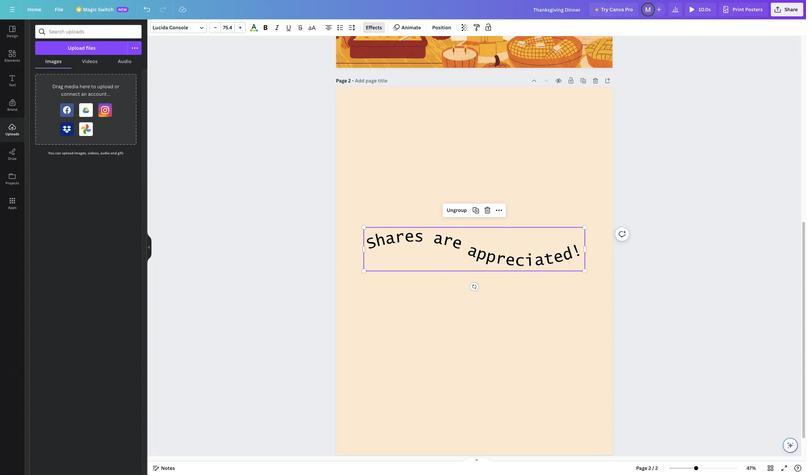 Task type: locate. For each thing, give the bounding box(es) containing it.
ungroup button
[[444, 205, 470, 216]]

page
[[336, 78, 347, 84], [637, 466, 648, 472]]

effects button
[[363, 22, 385, 33]]

side panel tab list
[[0, 19, 25, 216]]

r for p
[[495, 251, 507, 269]]

page 2 -
[[336, 78, 355, 84]]

upload inside drag media here to upload or connect an account...
[[97, 83, 113, 90]]

try canva pro button
[[590, 3, 639, 16]]

account...
[[88, 91, 111, 97]]

page left -
[[336, 78, 347, 84]]

r right h at the left
[[394, 230, 405, 247]]

p inside p r e c i a t e
[[485, 249, 498, 267]]

audio
[[100, 151, 110, 156]]

2 left /
[[649, 466, 651, 472]]

a
[[384, 231, 396, 248], [432, 231, 445, 248], [465, 243, 480, 261], [534, 253, 545, 270]]

10.0s
[[699, 6, 711, 13]]

drag
[[52, 83, 63, 90]]

a r
[[432, 231, 455, 250]]

1 vertical spatial page
[[637, 466, 648, 472]]

upload files
[[68, 45, 96, 51]]

0 horizontal spatial page
[[336, 78, 347, 84]]

upload right can
[[62, 151, 74, 156]]

page left /
[[637, 466, 648, 472]]

text
[[9, 83, 16, 87]]

home
[[27, 6, 41, 13]]

connect
[[61, 91, 80, 97]]

r inside p r e c i a t e
[[495, 251, 507, 269]]

new
[[118, 7, 127, 12]]

e
[[404, 229, 415, 246], [450, 235, 464, 253], [552, 249, 565, 267], [505, 253, 516, 270]]

0 vertical spatial page
[[336, 78, 347, 84]]

animate button
[[391, 22, 424, 33]]

canva assistant image
[[787, 442, 795, 450]]

ungroup
[[447, 207, 467, 214]]

0 vertical spatial upload
[[97, 83, 113, 90]]

try canva pro
[[601, 6, 633, 13]]

a inside p r e c i a t e
[[534, 253, 545, 270]]

magic
[[83, 6, 97, 13]]

page for page 2 / 2
[[637, 466, 648, 472]]

r
[[394, 230, 405, 247], [441, 232, 455, 250], [495, 251, 507, 269]]

p r e c i a t e
[[485, 249, 565, 270]]

here
[[80, 83, 90, 90]]

upload
[[68, 45, 85, 51]]

an
[[81, 91, 87, 97]]

s
[[364, 235, 378, 253]]

drag media here to upload or connect an account...
[[52, 83, 119, 97]]

page for page 2 -
[[336, 78, 347, 84]]

t
[[543, 251, 555, 269]]

elements
[[5, 58, 20, 63]]

2 right /
[[656, 466, 658, 472]]

e down 'ungroup' button
[[450, 235, 464, 253]]

!
[[570, 243, 585, 261]]

lucida
[[153, 24, 168, 31]]

pro
[[625, 6, 633, 13]]

r inside "a r"
[[441, 232, 455, 250]]

group
[[210, 22, 246, 33]]

media
[[64, 83, 78, 90]]

show pages image
[[461, 458, 493, 463]]

0 horizontal spatial r
[[394, 230, 405, 247]]

to
[[91, 83, 96, 90]]

h
[[374, 232, 387, 250]]

p for p r e c i a t e
[[485, 249, 498, 267]]

print posters
[[733, 6, 763, 13]]

i
[[525, 254, 535, 270]]

apps
[[8, 206, 17, 210]]

2 left -
[[348, 78, 351, 84]]

r right s
[[441, 232, 455, 250]]

audio button
[[108, 55, 142, 68]]

1 horizontal spatial 2
[[649, 466, 651, 472]]

c
[[515, 254, 525, 270]]

share button
[[771, 3, 804, 16]]

r left c
[[495, 251, 507, 269]]

upload files button
[[35, 41, 128, 55]]

page inside button
[[637, 466, 648, 472]]

1 horizontal spatial r
[[441, 232, 455, 250]]

2
[[348, 78, 351, 84], [649, 466, 651, 472], [656, 466, 658, 472]]

a inside h a r e s
[[384, 231, 396, 248]]

2 for /
[[649, 466, 651, 472]]

s
[[414, 229, 424, 246]]

share
[[785, 6, 798, 13]]

1 horizontal spatial page
[[637, 466, 648, 472]]

0 horizontal spatial 2
[[348, 78, 351, 84]]

e left i
[[505, 253, 516, 270]]

lucida console
[[153, 24, 188, 31]]

e right h at the left
[[404, 229, 415, 246]]

1 vertical spatial upload
[[62, 151, 74, 156]]

hide image
[[147, 231, 152, 264]]

audio
[[118, 58, 132, 65]]

e left !
[[552, 249, 565, 267]]

1 horizontal spatial upload
[[97, 83, 113, 90]]

projects button
[[0, 167, 25, 192]]

2 horizontal spatial r
[[495, 251, 507, 269]]

text button
[[0, 69, 25, 93]]

upload
[[97, 83, 113, 90], [62, 151, 74, 156]]

upload up account...
[[97, 83, 113, 90]]

p
[[475, 246, 489, 264], [485, 249, 498, 267]]



Task type: vqa. For each thing, say whether or not it's contained in the screenshot.
Videos,
yes



Task type: describe. For each thing, give the bounding box(es) containing it.
r for a
[[441, 232, 455, 250]]

print
[[733, 6, 745, 13]]

you can upload images, videos, audio and gifs
[[48, 151, 124, 156]]

notes
[[161, 466, 175, 472]]

draw button
[[0, 142, 25, 167]]

or
[[115, 83, 119, 90]]

images
[[45, 58, 62, 65]]

design
[[7, 33, 18, 38]]

uploads button
[[0, 118, 25, 142]]

gifs
[[118, 151, 124, 156]]

h a r e s
[[374, 229, 424, 250]]

10.0s button
[[685, 3, 717, 16]]

Page title text field
[[355, 78, 388, 84]]

videos
[[82, 58, 98, 65]]

print posters button
[[719, 3, 769, 16]]

brand
[[7, 107, 17, 112]]

home link
[[22, 3, 47, 16]]

switch
[[98, 6, 114, 13]]

you
[[48, 151, 54, 156]]

effects
[[366, 24, 382, 31]]

uploads
[[5, 132, 19, 137]]

posters
[[746, 6, 763, 13]]

lucida console button
[[150, 22, 207, 33]]

2 horizontal spatial 2
[[656, 466, 658, 472]]

e inside h a r e s
[[404, 229, 415, 246]]

position
[[432, 24, 452, 31]]

47% button
[[741, 464, 763, 475]]

notes button
[[150, 464, 178, 475]]

color range image
[[250, 30, 258, 31]]

videos button
[[72, 55, 108, 68]]

magic switch
[[83, 6, 114, 13]]

page 2 / 2
[[637, 466, 658, 472]]

r inside h a r e s
[[394, 230, 405, 247]]

2 for -
[[348, 78, 351, 84]]

/
[[653, 466, 655, 472]]

main menu bar
[[0, 0, 807, 19]]

page 2 / 2 button
[[634, 464, 661, 475]]

images button
[[35, 55, 72, 68]]

and
[[111, 151, 117, 156]]

47%
[[747, 466, 756, 472]]

can
[[55, 151, 61, 156]]

console
[[169, 24, 188, 31]]

Search uploads search field
[[49, 25, 137, 38]]

Design title text field
[[528, 3, 587, 16]]

brand button
[[0, 93, 25, 118]]

images,
[[74, 151, 87, 156]]

file button
[[49, 3, 69, 16]]

design button
[[0, 19, 25, 44]]

apps button
[[0, 192, 25, 216]]

0 horizontal spatial upload
[[62, 151, 74, 156]]

d
[[561, 246, 575, 264]]

elements button
[[0, 44, 25, 69]]

position button
[[430, 22, 454, 33]]

canva
[[610, 6, 624, 13]]

animate
[[402, 24, 421, 31]]

p for p
[[475, 246, 489, 264]]

a inside "a r"
[[432, 231, 445, 248]]

try
[[601, 6, 609, 13]]

file
[[55, 6, 63, 13]]

– – number field
[[223, 24, 233, 31]]

videos,
[[88, 151, 100, 156]]

projects
[[5, 181, 19, 186]]

draw
[[8, 156, 17, 161]]

-
[[352, 78, 354, 84]]

files
[[86, 45, 96, 51]]



